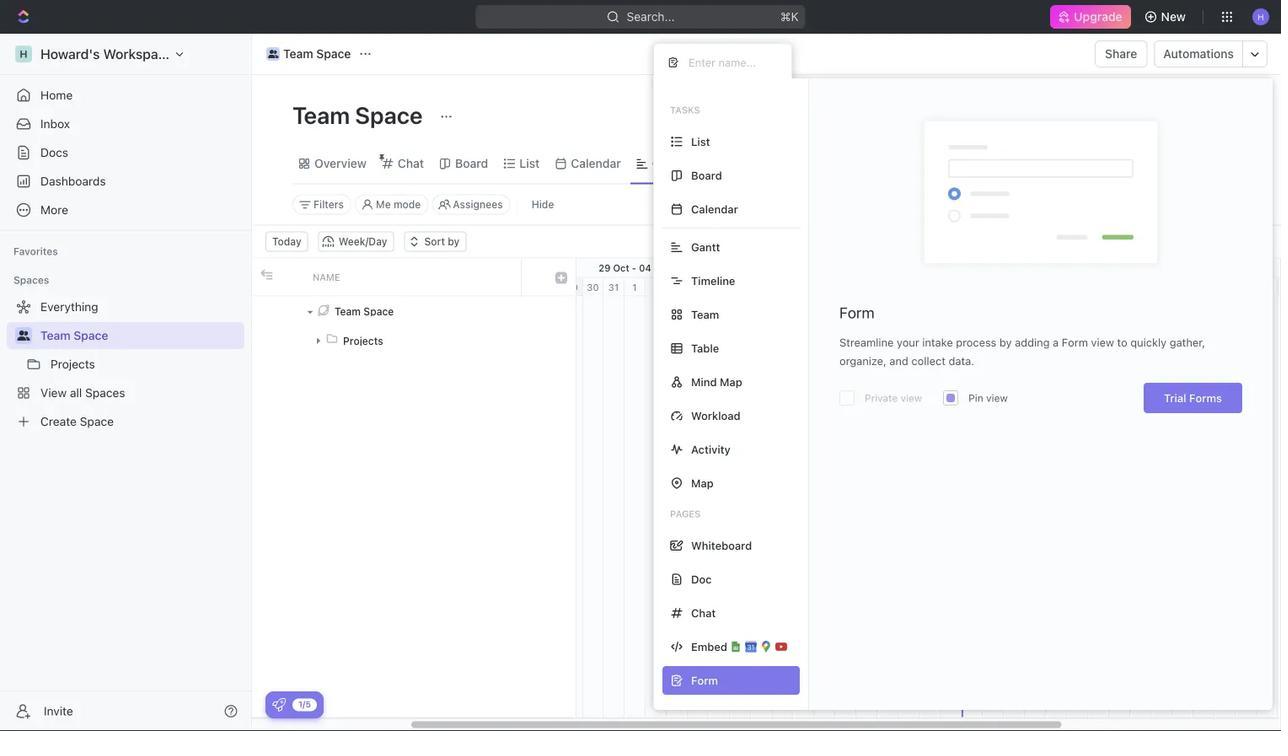 Task type: locate. For each thing, give the bounding box(es) containing it.
hide down list link
[[532, 199, 554, 210]]

29 element down 26 nov - 02 dec element
[[1215, 278, 1236, 296]]

task
[[1185, 108, 1211, 122]]

board up assignees button
[[455, 156, 488, 170]]

nov right 19
[[1055, 262, 1072, 273]]

1 vertical spatial form
[[1062, 336, 1089, 349]]

1 horizontal spatial view
[[987, 392, 1008, 404]]

0 vertical spatial form
[[840, 304, 875, 322]]

14 element
[[899, 278, 920, 296]]

1 horizontal spatial calendar
[[691, 203, 738, 215]]

view left to
[[1092, 336, 1115, 349]]

search
[[1015, 156, 1053, 170]]

form right the a
[[1062, 336, 1089, 349]]

22 element
[[1068, 278, 1089, 296]]

1 vertical spatial hide
[[532, 199, 554, 210]]

chat left board link
[[398, 156, 424, 170]]

gather,
[[1170, 336, 1206, 349]]

18
[[935, 262, 945, 273]]

 image left 30
[[556, 272, 568, 284]]

0 horizontal spatial list
[[520, 156, 540, 170]]

chat
[[398, 156, 424, 170], [691, 607, 716, 619]]

gantt up timeline
[[691, 241, 721, 253]]

 image down today button
[[261, 269, 273, 280]]

3 column header from the left
[[522, 258, 547, 296]]

5 nov from the left
[[948, 262, 966, 273]]

space up chat link
[[355, 101, 423, 129]]

1 horizontal spatial 29
[[599, 262, 611, 273]]

2 horizontal spatial view
[[1092, 336, 1115, 349]]

- for 04
[[632, 262, 637, 273]]

7 element
[[751, 278, 772, 296]]

calendar right list link
[[571, 156, 621, 170]]

19 element
[[1004, 278, 1025, 296]]

0 vertical spatial gantt
[[652, 156, 683, 170]]

customize
[[1138, 156, 1197, 170]]

12 element
[[857, 278, 878, 296]]

table
[[715, 156, 745, 170], [691, 342, 720, 355]]

0 horizontal spatial gantt
[[652, 156, 683, 170]]

list up hide button
[[520, 156, 540, 170]]

nov right 12
[[907, 262, 925, 273]]

hide inside dropdown button
[[1082, 156, 1108, 170]]

0 horizontal spatial team space link
[[40, 322, 241, 349]]

19 nov - 25 nov
[[1041, 262, 1114, 273]]

Search tasks... text field
[[1072, 192, 1240, 217]]

calendar down the table link
[[691, 203, 738, 215]]

view
[[1092, 336, 1115, 349], [901, 392, 923, 404], [987, 392, 1008, 404]]

1 horizontal spatial board
[[691, 169, 722, 182]]

nov right the 18
[[948, 262, 966, 273]]

column header
[[252, 258, 277, 296], [277, 258, 303, 296], [522, 258, 547, 296], [547, 258, 576, 296]]

29 element left 30
[[562, 278, 584, 296]]

29 for 29 oct - 04 nov
[[599, 262, 611, 273]]

0 vertical spatial list
[[691, 135, 710, 148]]

map
[[720, 376, 743, 388], [691, 477, 714, 490]]

21 element
[[1046, 278, 1068, 296]]

1 element
[[1257, 278, 1278, 296]]

4
[[695, 282, 701, 293]]

1 horizontal spatial chat
[[691, 607, 716, 619]]

automations
[[1164, 47, 1235, 61]]

2 column header from the left
[[277, 258, 303, 296]]

19
[[1041, 262, 1052, 273]]

30 element left 2 element
[[1236, 278, 1257, 296]]

team space
[[283, 47, 351, 61], [293, 101, 428, 129], [335, 305, 394, 317], [40, 328, 108, 342]]

team space right user group image
[[283, 47, 351, 61]]

onboarding checklist button element
[[272, 698, 286, 712]]

customize button
[[1116, 152, 1203, 175]]

30
[[587, 282, 599, 293]]

table right gantt link in the top of the page
[[715, 156, 745, 170]]

home
[[40, 88, 73, 102]]

new
[[1162, 10, 1186, 24]]

inbox
[[40, 117, 70, 131]]

29 oct - 04 nov
[[599, 262, 672, 273]]

8 element
[[772, 278, 794, 296]]

3 - from the left
[[928, 262, 932, 273]]

name
[[313, 272, 340, 282]]

nov right 04
[[654, 262, 672, 273]]

nov right 25 on the right
[[1096, 262, 1114, 273]]

16 element
[[941, 278, 962, 296]]

team right user group icon at the top
[[40, 328, 71, 342]]

nov right 05
[[762, 262, 779, 273]]

team space down name
[[335, 305, 394, 317]]

1 vertical spatial 29
[[567, 282, 579, 293]]

0 horizontal spatial 29
[[567, 282, 579, 293]]

0 vertical spatial hide
[[1082, 156, 1108, 170]]

automations button
[[1156, 41, 1243, 67]]

list
[[691, 135, 710, 148], [520, 156, 540, 170]]

29 for 29
[[567, 282, 579, 293]]

quickly
[[1131, 336, 1167, 349]]

- for 18
[[928, 262, 932, 273]]

11 element
[[836, 278, 857, 296]]

0 vertical spatial calendar
[[571, 156, 621, 170]]

inbox link
[[7, 110, 245, 137]]

nov right 11
[[800, 262, 818, 273]]

0 horizontal spatial  image
[[261, 269, 273, 280]]

- left 25 on the right
[[1075, 262, 1079, 273]]

29 left 30
[[567, 282, 579, 293]]

team inside cell
[[335, 305, 361, 317]]

1 vertical spatial team space link
[[40, 322, 241, 349]]

your
[[897, 336, 920, 349]]

space right user group icon at the top
[[74, 328, 108, 342]]

table up mind in the right bottom of the page
[[691, 342, 720, 355]]

 image
[[261, 269, 273, 280], [556, 272, 568, 284]]

view for pin view
[[987, 392, 1008, 404]]

30 element
[[584, 278, 604, 296], [1236, 278, 1257, 296]]

0 horizontal spatial view
[[901, 392, 923, 404]]

2 - from the left
[[782, 262, 786, 273]]

29 inside 29 oct - 04 nov "element"
[[599, 262, 611, 273]]

name column header
[[303, 258, 522, 296]]

7 nov from the left
[[1096, 262, 1114, 273]]

31
[[609, 282, 619, 293]]

0 horizontal spatial map
[[691, 477, 714, 490]]

upgrade
[[1075, 10, 1123, 24]]

share button
[[1096, 40, 1148, 67]]

1 horizontal spatial 30 element
[[1236, 278, 1257, 296]]

1 nov from the left
[[654, 262, 672, 273]]

docs link
[[7, 139, 245, 166]]

29 inside 29 element
[[567, 282, 579, 293]]

2 29 element from the left
[[1215, 278, 1236, 296]]

0 horizontal spatial chat
[[398, 156, 424, 170]]

29 element containing 29
[[562, 278, 584, 296]]

30 element left 31
[[584, 278, 604, 296]]

0 vertical spatial chat
[[398, 156, 424, 170]]

team inside tree
[[40, 328, 71, 342]]

1 horizontal spatial hide
[[1082, 156, 1108, 170]]

1 29 element from the left
[[562, 278, 584, 296]]

pin view
[[969, 392, 1008, 404]]

board
[[455, 156, 488, 170], [691, 169, 722, 182]]

4 - from the left
[[1075, 262, 1079, 273]]

gantt down tasks
[[652, 156, 683, 170]]

hide right search
[[1082, 156, 1108, 170]]

1 - from the left
[[632, 262, 637, 273]]

gantt link
[[649, 152, 683, 175]]

activity
[[691, 443, 731, 456]]

1 horizontal spatial team space link
[[262, 44, 355, 64]]

12
[[895, 262, 905, 273]]

04
[[639, 262, 652, 273]]

map right mind in the right bottom of the page
[[720, 376, 743, 388]]

calendar
[[571, 156, 621, 170], [691, 203, 738, 215]]

10
[[819, 282, 830, 293]]

new button
[[1138, 3, 1197, 30]]

hide
[[1082, 156, 1108, 170], [532, 199, 554, 210]]

board right gantt link in the top of the page
[[691, 169, 722, 182]]

mind
[[691, 376, 717, 388]]

1 horizontal spatial  image
[[556, 272, 568, 284]]

chat down the doc
[[691, 607, 716, 619]]

29 element
[[562, 278, 584, 296], [1215, 278, 1236, 296]]

search...
[[627, 10, 675, 24]]

1 horizontal spatial map
[[720, 376, 743, 388]]

29 left oct
[[599, 262, 611, 273]]

15 element
[[920, 278, 941, 296]]

view inside the streamline your intake process by adding a form view to quickly gather, organize, and collect data.
[[1092, 336, 1115, 349]]

0 horizontal spatial form
[[840, 304, 875, 322]]

- left 04
[[632, 262, 637, 273]]

space down name column header
[[364, 305, 394, 317]]

- inside "element"
[[632, 262, 637, 273]]

form down 12 element
[[840, 304, 875, 322]]

0 vertical spatial 29
[[599, 262, 611, 273]]

team
[[283, 47, 313, 61], [293, 101, 350, 129], [335, 305, 361, 317], [691, 308, 720, 321], [40, 328, 71, 342]]

team space right user group icon at the top
[[40, 328, 108, 342]]

20 element
[[1025, 278, 1046, 296]]

pin
[[969, 392, 984, 404]]

hide button
[[525, 194, 561, 215]]

list down tasks
[[691, 135, 710, 148]]

map down activity
[[691, 477, 714, 490]]

29
[[599, 262, 611, 273], [567, 282, 579, 293]]

1 horizontal spatial form
[[1062, 336, 1089, 349]]

26 nov - 02 dec element
[[1152, 258, 1282, 277]]

2 nov from the left
[[762, 262, 779, 273]]

9 element
[[794, 278, 815, 296]]

dashboards link
[[7, 168, 245, 195]]

private
[[865, 392, 898, 404]]

team space tree
[[7, 293, 245, 435]]

17 element
[[962, 278, 983, 296]]

Enter name... field
[[687, 55, 778, 70]]

- left the 18
[[928, 262, 932, 273]]

nov
[[654, 262, 672, 273], [762, 262, 779, 273], [800, 262, 818, 273], [907, 262, 925, 273], [948, 262, 966, 273], [1055, 262, 1072, 273], [1096, 262, 1114, 273]]

team space inside tree
[[40, 328, 108, 342]]

home link
[[7, 82, 245, 109]]

form
[[840, 304, 875, 322], [1062, 336, 1089, 349]]

upgrade link
[[1051, 5, 1131, 29]]

gantt
[[652, 156, 683, 170], [691, 241, 721, 253]]

view right private
[[901, 392, 923, 404]]

1 horizontal spatial 29 element
[[1215, 278, 1236, 296]]

collect
[[912, 355, 946, 367]]

view
[[788, 156, 815, 170]]

-
[[632, 262, 637, 273], [782, 262, 786, 273], [928, 262, 932, 273], [1075, 262, 1079, 273]]

6 nov from the left
[[1055, 262, 1072, 273]]

team space up overview
[[293, 101, 428, 129]]

0 vertical spatial map
[[720, 376, 743, 388]]

0 horizontal spatial 29 element
[[562, 278, 584, 296]]

0 horizontal spatial 30 element
[[584, 278, 604, 296]]

- left 11
[[782, 262, 786, 273]]

0 horizontal spatial board
[[455, 156, 488, 170]]

trial
[[1165, 392, 1187, 404]]

1 horizontal spatial gantt
[[691, 241, 721, 253]]

1 30 element from the left
[[584, 278, 604, 296]]

form inside the streamline your intake process by adding a form view to quickly gather, organize, and collect data.
[[1062, 336, 1089, 349]]

0 horizontal spatial hide
[[532, 199, 554, 210]]

1 horizontal spatial list
[[691, 135, 710, 148]]

team down name
[[335, 305, 361, 317]]

overview
[[315, 156, 367, 170]]

11
[[789, 262, 798, 273]]

view right the pin
[[987, 392, 1008, 404]]



Task type: describe. For each thing, give the bounding box(es) containing it.
2
[[653, 282, 659, 293]]

name row
[[252, 258, 576, 296]]

6 element
[[730, 278, 751, 296]]

3 nov from the left
[[800, 262, 818, 273]]

by
[[1000, 336, 1012, 349]]

doc
[[691, 573, 712, 586]]

share
[[1106, 47, 1138, 61]]

mind map
[[691, 376, 743, 388]]

workload
[[691, 409, 741, 422]]

26 element
[[1152, 278, 1173, 296]]

invite
[[44, 704, 73, 718]]

space right user group image
[[316, 47, 351, 61]]

process
[[957, 336, 997, 349]]

3
[[674, 282, 680, 293]]

team right user group image
[[283, 47, 313, 61]]

sidebar navigation
[[0, 34, 252, 731]]

user group image
[[268, 50, 278, 58]]

team space - 0.00% row
[[252, 296, 576, 326]]

24 element
[[1110, 278, 1131, 296]]

05 nov - 11 nov
[[747, 262, 818, 273]]

tasks
[[670, 105, 700, 116]]

28 element
[[1194, 278, 1215, 296]]

23 element
[[1089, 278, 1110, 296]]

onboarding checklist button image
[[272, 698, 286, 712]]

4 nov from the left
[[907, 262, 925, 273]]

and
[[890, 355, 909, 367]]

assignees
[[453, 199, 503, 210]]

calendar link
[[568, 152, 621, 175]]

1 vertical spatial map
[[691, 477, 714, 490]]

1 vertical spatial gantt
[[691, 241, 721, 253]]

⌘k
[[781, 10, 799, 24]]

view for private view
[[901, 392, 923, 404]]

spaces
[[13, 274, 49, 286]]

4 column header from the left
[[547, 258, 576, 296]]

0 vertical spatial team space link
[[262, 44, 355, 64]]

hide inside button
[[532, 199, 554, 210]]

nov inside "element"
[[654, 262, 672, 273]]

dashboards
[[40, 174, 106, 188]]

05 nov - 11 nov element
[[709, 258, 857, 277]]

intake
[[923, 336, 953, 349]]

1 vertical spatial chat
[[691, 607, 716, 619]]

space inside team space cell
[[364, 305, 394, 317]]

forms
[[1190, 392, 1223, 404]]

add task button
[[1150, 102, 1221, 129]]

0 horizontal spatial calendar
[[571, 156, 621, 170]]

pages
[[670, 508, 701, 519]]

2 30 element from the left
[[1236, 278, 1257, 296]]

5
[[716, 282, 722, 293]]

25 element
[[1131, 278, 1152, 296]]

organize,
[[840, 355, 887, 367]]

- for 11
[[782, 262, 786, 273]]

favorites button
[[7, 241, 65, 261]]

team space inside cell
[[335, 305, 394, 317]]

- for 25
[[1075, 262, 1079, 273]]

1
[[633, 282, 637, 293]]

docs
[[40, 145, 68, 159]]

team up the overview link
[[293, 101, 350, 129]]

assignees button
[[432, 194, 511, 215]]

1 column header from the left
[[252, 258, 277, 296]]

team down 4
[[691, 308, 720, 321]]

oct
[[613, 262, 630, 273]]

board link
[[452, 152, 488, 175]]

a
[[1053, 336, 1059, 349]]

18 element
[[983, 278, 1004, 296]]

13 element
[[878, 278, 899, 296]]

list link
[[516, 152, 540, 175]]

25
[[1082, 262, 1094, 273]]

add task
[[1160, 108, 1211, 122]]

favorites
[[13, 245, 58, 257]]

05
[[747, 262, 759, 273]]

streamline
[[840, 336, 894, 349]]

trial forms
[[1165, 392, 1223, 404]]

chat link
[[395, 152, 424, 175]]

whiteboard
[[691, 539, 752, 552]]

19 nov - 25 nov element
[[1004, 258, 1152, 277]]

27 element
[[1173, 278, 1194, 296]]

today button
[[266, 231, 308, 252]]

12 nov - 18 nov
[[895, 262, 966, 273]]

30 element containing 30
[[584, 278, 604, 296]]

adding
[[1015, 336, 1050, 349]]

view button
[[766, 152, 821, 175]]

10 element
[[815, 278, 836, 296]]

view button
[[766, 144, 821, 183]]

embed
[[691, 640, 728, 653]]

1 vertical spatial table
[[691, 342, 720, 355]]

hide button
[[1062, 152, 1113, 175]]

to
[[1118, 336, 1128, 349]]

table link
[[711, 152, 745, 175]]

add
[[1160, 108, 1182, 122]]

space inside the team space tree
[[74, 328, 108, 342]]

data.
[[949, 355, 975, 367]]

29 oct - 04 nov element
[[562, 258, 709, 277]]

user group image
[[17, 331, 30, 341]]

1/5
[[299, 699, 311, 709]]

0 vertical spatial table
[[715, 156, 745, 170]]

team space cell
[[303, 296, 522, 326]]

streamline your intake process by adding a form view to quickly gather, organize, and collect data.
[[840, 336, 1206, 367]]

today
[[272, 236, 302, 247]]

1 vertical spatial list
[[520, 156, 540, 170]]

private view
[[865, 392, 923, 404]]

31 element
[[604, 278, 625, 296]]

2 element
[[1278, 278, 1282, 296]]

team space link inside tree
[[40, 322, 241, 349]]

team space tree grid
[[252, 258, 576, 717]]

overview link
[[311, 152, 367, 175]]

12 nov - 18 nov element
[[857, 258, 1004, 277]]

1 vertical spatial calendar
[[691, 203, 738, 215]]

timeline
[[691, 274, 736, 287]]

search button
[[993, 152, 1058, 175]]



Task type: vqa. For each thing, say whether or not it's contained in the screenshot.
13 element
yes



